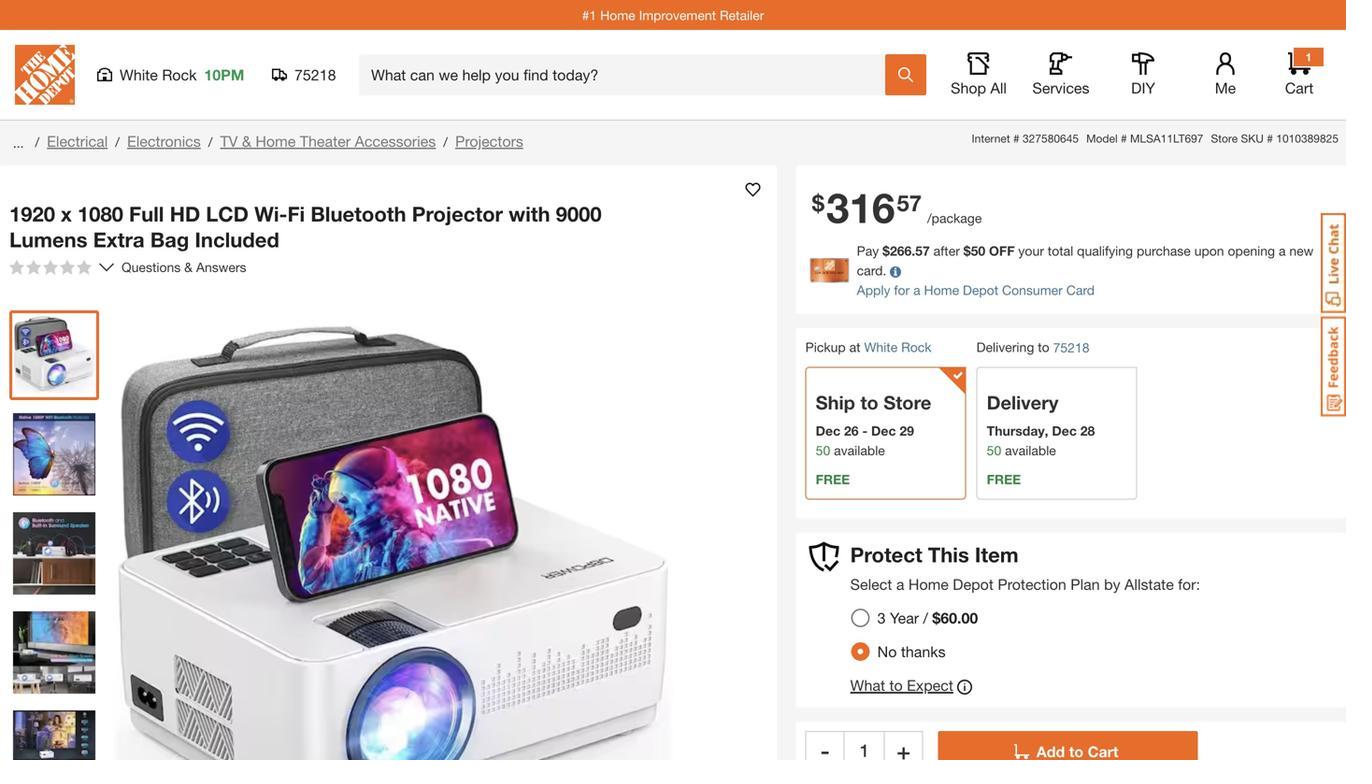 Task type: describe. For each thing, give the bounding box(es) containing it.
mlsa11lt697
[[1130, 132, 1204, 145]]

0 vertical spatial rock
[[162, 66, 197, 84]]

free for to
[[816, 472, 850, 487]]

delivery thursday, dec 28 50 available
[[987, 391, 1095, 458]]

2 horizontal spatial $
[[964, 243, 971, 258]]

pay
[[857, 243, 879, 258]]

$ 316 57 /package
[[812, 183, 982, 232]]

accessories
[[355, 132, 436, 150]]

after
[[934, 243, 960, 258]]

2 dec from the left
[[872, 423, 896, 438]]

... / electrical / electronics / tv & home theater accessories / projectors
[[9, 132, 523, 151]]

9000
[[556, 202, 602, 226]]

questions & answers
[[122, 259, 250, 275]]

delivery
[[987, 391, 1059, 414]]

What can we help you find today? search field
[[371, 55, 885, 94]]

questions & answers link
[[122, 258, 250, 277]]

projectors link
[[455, 132, 523, 150]]

protection
[[998, 575, 1067, 593]]

$ inside "$ 316 57 /package"
[[812, 189, 825, 216]]

full
[[129, 202, 164, 226]]

for
[[894, 282, 910, 298]]

1 # from the left
[[1014, 132, 1020, 145]]

to for expect
[[890, 676, 903, 694]]

thursday,
[[987, 423, 1049, 438]]

the home depot logo image
[[15, 45, 75, 105]]

white rock 10pm
[[120, 66, 244, 84]]

shop
[[951, 79, 987, 97]]

answers
[[196, 259, 246, 275]]

75218 button
[[272, 65, 337, 84]]

/ inside option group
[[923, 609, 928, 627]]

home inside ... / electrical / electronics / tv & home theater accessories / projectors
[[256, 132, 296, 150]]

option group containing 3 year /
[[844, 601, 993, 668]]

1 horizontal spatial white
[[864, 339, 898, 355]]

projectors mlsa11lt697 64.0 image
[[13, 314, 95, 396]]

10pm
[[204, 66, 244, 84]]

home right "#1"
[[600, 7, 636, 23]]

28
[[1081, 423, 1095, 438]]

/ left projectors "link"
[[443, 134, 448, 150]]

26
[[844, 423, 859, 438]]

pickup
[[806, 339, 846, 355]]

delivering
[[977, 339, 1035, 355]]

1 horizontal spatial store
[[1211, 132, 1238, 145]]

live chat image
[[1321, 213, 1346, 313]]

75218 inside 75218 button
[[295, 66, 336, 84]]

store inside 'ship to store dec 26 - dec 29 50 available'
[[884, 391, 932, 414]]

this
[[928, 542, 969, 567]]

bluetooth
[[311, 202, 406, 226]]

off
[[989, 243, 1015, 258]]

expect
[[907, 676, 954, 694]]

plan
[[1071, 575, 1100, 593]]

projectors mlsa11lt697 4f.2 image
[[13, 512, 95, 595]]

bag
[[150, 227, 189, 252]]

delivering to 75218
[[977, 339, 1090, 355]]

1 horizontal spatial $
[[883, 243, 890, 258]]

no thanks
[[878, 643, 946, 660]]

consumer
[[1002, 282, 1063, 298]]

projectors mlsa11lt697 44.4 image
[[13, 711, 95, 760]]

... button
[[9, 130, 28, 156]]

me
[[1215, 79, 1236, 97]]

diy
[[1132, 79, 1156, 97]]

cart
[[1285, 79, 1314, 97]]

0 stars image
[[9, 260, 92, 275]]

0 horizontal spatial white
[[120, 66, 158, 84]]

projectors
[[455, 132, 523, 150]]

1
[[1306, 50, 1312, 64]]

1 dec from the left
[[816, 423, 841, 438]]

pay $ 266.57 after $ 50 off
[[857, 243, 1015, 258]]

no
[[878, 643, 897, 660]]

questions
[[122, 259, 181, 275]]

327580645
[[1023, 132, 1079, 145]]

#1
[[582, 7, 597, 23]]

3 # from the left
[[1267, 132, 1273, 145]]

opening
[[1228, 243, 1275, 258]]

home down after
[[924, 282, 959, 298]]

tv
[[220, 132, 238, 150]]

3 year / $60.00
[[878, 609, 978, 627]]

model
[[1087, 132, 1118, 145]]

apply for a home depot consumer card
[[857, 282, 1095, 298]]

1080
[[78, 202, 123, 226]]

what
[[851, 676, 886, 694]]

shop all
[[951, 79, 1007, 97]]

tv & home theater accessories link
[[220, 132, 436, 150]]

a inside protect this item select a home depot protection plan by allstate for:
[[897, 575, 905, 593]]

upon
[[1195, 243, 1225, 258]]

316
[[827, 183, 895, 232]]

electrical
[[47, 132, 108, 150]]

for:
[[1178, 575, 1201, 593]]

retailer
[[720, 7, 764, 23]]

available inside delivery thursday, dec 28 50 available
[[1005, 443, 1056, 458]]

white rock button
[[864, 339, 932, 355]]

services button
[[1031, 52, 1091, 97]]

50 inside 'ship to store dec 26 - dec 29 50 available'
[[816, 443, 831, 458]]

dec inside delivery thursday, dec 28 50 available
[[1052, 423, 1077, 438]]

internet
[[972, 132, 1010, 145]]

add to list image
[[746, 182, 761, 197]]

fi
[[287, 202, 305, 226]]

0 vertical spatial depot
[[963, 282, 999, 298]]

feedback link image
[[1321, 316, 1346, 417]]

internet # 327580645 model # mlsa11lt697 store sku # 1010389825
[[972, 132, 1339, 145]]

1 horizontal spatial 50
[[971, 243, 986, 258]]



Task type: vqa. For each thing, say whether or not it's contained in the screenshot.
Consultation
no



Task type: locate. For each thing, give the bounding box(es) containing it.
1 horizontal spatial #
[[1121, 132, 1127, 145]]

projectors mlsa11lt697 1f.3 image
[[13, 612, 95, 694]]

2 horizontal spatial a
[[1279, 243, 1286, 258]]

a
[[1279, 243, 1286, 258], [914, 282, 921, 298], [897, 575, 905, 593]]

75218 down card on the right top
[[1053, 340, 1090, 355]]

75218 up theater at the left
[[295, 66, 336, 84]]

50 inside delivery thursday, dec 28 50 available
[[987, 443, 1002, 458]]

your
[[1019, 243, 1044, 258]]

0 vertical spatial 75218
[[295, 66, 336, 84]]

0 horizontal spatial #
[[1014, 132, 1020, 145]]

free down 26
[[816, 472, 850, 487]]

2 free from the left
[[987, 472, 1021, 487]]

75218
[[295, 66, 336, 84], [1053, 340, 1090, 355]]

50 down the thursday,
[[987, 443, 1002, 458]]

0 horizontal spatial a
[[897, 575, 905, 593]]

purchase
[[1137, 243, 1191, 258]]

electrical link
[[47, 132, 108, 150]]

electronics
[[127, 132, 201, 150]]

extra
[[93, 227, 145, 252]]

rock down for
[[902, 339, 932, 355]]

to left 75218 link
[[1038, 339, 1050, 355]]

2 horizontal spatial to
[[1038, 339, 1050, 355]]

2 available from the left
[[1005, 443, 1056, 458]]

0 horizontal spatial free
[[816, 472, 850, 487]]

to right 'what'
[[890, 676, 903, 694]]

store up 29
[[884, 391, 932, 414]]

qualifying
[[1077, 243, 1133, 258]]

shop all button
[[949, 52, 1009, 97]]

# right sku
[[1267, 132, 1273, 145]]

sku
[[1241, 132, 1264, 145]]

1920 x 1080 full hd lcd wi-fi bluetooth projector with 9000 lumens extra bag included
[[9, 202, 602, 252]]

1 horizontal spatial rock
[[902, 339, 932, 355]]

2 horizontal spatial dec
[[1052, 423, 1077, 438]]

select
[[851, 575, 892, 593]]

$ right after
[[964, 243, 971, 258]]

home right tv
[[256, 132, 296, 150]]

with
[[509, 202, 550, 226]]

to inside delivering to 75218
[[1038, 339, 1050, 355]]

57
[[897, 189, 922, 216]]

1 vertical spatial to
[[861, 391, 879, 414]]

None field
[[845, 731, 884, 760]]

/ right electrical
[[115, 134, 120, 150]]

available
[[834, 443, 885, 458], [1005, 443, 1056, 458]]

0 vertical spatial store
[[1211, 132, 1238, 145]]

at
[[850, 339, 861, 355]]

dec left 26
[[816, 423, 841, 438]]

projector
[[412, 202, 503, 226]]

to up -
[[861, 391, 879, 414]]

dec
[[816, 423, 841, 438], [872, 423, 896, 438], [1052, 423, 1077, 438]]

ship
[[816, 391, 855, 414]]

1 vertical spatial rock
[[902, 339, 932, 355]]

$ right pay
[[883, 243, 890, 258]]

2 vertical spatial to
[[890, 676, 903, 694]]

29
[[900, 423, 914, 438]]

2 horizontal spatial 50
[[987, 443, 1002, 458]]

hd
[[170, 202, 200, 226]]

0 vertical spatial to
[[1038, 339, 1050, 355]]

1 horizontal spatial a
[[914, 282, 921, 298]]

white right at
[[864, 339, 898, 355]]

a inside your total qualifying purchase upon opening a new card.
[[1279, 243, 1286, 258]]

home
[[600, 7, 636, 23], [256, 132, 296, 150], [924, 282, 959, 298], [909, 575, 949, 593]]

& right tv
[[242, 132, 251, 150]]

apply
[[857, 282, 891, 298]]

protect
[[851, 542, 923, 567]]

1 vertical spatial a
[[914, 282, 921, 298]]

new
[[1290, 243, 1314, 258]]

protect this item select a home depot protection plan by allstate for:
[[851, 542, 1201, 593]]

option group
[[844, 601, 993, 668]]

/ left tv
[[208, 134, 213, 150]]

thanks
[[901, 643, 946, 660]]

2 horizontal spatial #
[[1267, 132, 1273, 145]]

0 horizontal spatial &
[[184, 259, 193, 275]]

cart 1
[[1285, 50, 1314, 97]]

available down the thursday,
[[1005, 443, 1056, 458]]

1 horizontal spatial available
[[1005, 443, 1056, 458]]

$60.00
[[933, 609, 978, 627]]

white up electronics
[[120, 66, 158, 84]]

allstate
[[1125, 575, 1174, 593]]

card.
[[857, 263, 887, 278]]

available inside 'ship to store dec 26 - dec 29 50 available'
[[834, 443, 885, 458]]

1920
[[9, 202, 55, 226]]

/package
[[928, 210, 982, 226]]

depot inside protect this item select a home depot protection plan by allstate for:
[[953, 575, 994, 593]]

75218 link
[[1053, 338, 1090, 357]]

1 vertical spatial &
[[184, 259, 193, 275]]

0 vertical spatial white
[[120, 66, 158, 84]]

0 horizontal spatial 75218
[[295, 66, 336, 84]]

0 horizontal spatial $
[[812, 189, 825, 216]]

rock
[[162, 66, 197, 84], [902, 339, 932, 355]]

#1 home improvement retailer
[[582, 7, 764, 23]]

free down the thursday,
[[987, 472, 1021, 487]]

0 vertical spatial &
[[242, 132, 251, 150]]

2 # from the left
[[1121, 132, 1127, 145]]

depot down the item
[[953, 575, 994, 593]]

$ left 316
[[812, 189, 825, 216]]

1 horizontal spatial free
[[987, 472, 1021, 487]]

services
[[1033, 79, 1090, 97]]

white
[[120, 66, 158, 84], [864, 339, 898, 355]]

free
[[816, 472, 850, 487], [987, 472, 1021, 487]]

me button
[[1196, 52, 1256, 97]]

to for 75218
[[1038, 339, 1050, 355]]

1 free from the left
[[816, 472, 850, 487]]

0 horizontal spatial available
[[834, 443, 885, 458]]

free for thursday,
[[987, 472, 1021, 487]]

included
[[195, 227, 279, 252]]

0 horizontal spatial to
[[861, 391, 879, 414]]

75218 inside delivering to 75218
[[1053, 340, 1090, 355]]

# right internet
[[1014, 132, 1020, 145]]

0 vertical spatial a
[[1279, 243, 1286, 258]]

50 down ship
[[816, 443, 831, 458]]

3
[[878, 609, 886, 627]]

apply now image
[[810, 258, 857, 283]]

year
[[890, 609, 919, 627]]

to inside 'ship to store dec 26 - dec 29 50 available'
[[861, 391, 879, 414]]

-
[[863, 423, 868, 438]]

your total qualifying purchase upon opening a new card.
[[857, 243, 1314, 278]]

3 dec from the left
[[1052, 423, 1077, 438]]

0 horizontal spatial dec
[[816, 423, 841, 438]]

wi-
[[254, 202, 288, 226]]

x
[[61, 202, 72, 226]]

1 horizontal spatial 75218
[[1053, 340, 1090, 355]]

all
[[991, 79, 1007, 97]]

to inside button
[[890, 676, 903, 694]]

1010389825
[[1277, 132, 1339, 145]]

1 vertical spatial depot
[[953, 575, 994, 593]]

...
[[13, 135, 24, 151]]

dec right -
[[872, 423, 896, 438]]

0 horizontal spatial rock
[[162, 66, 197, 84]]

a right for
[[914, 282, 921, 298]]

50
[[971, 243, 986, 258], [816, 443, 831, 458], [987, 443, 1002, 458]]

a right select
[[897, 575, 905, 593]]

improvement
[[639, 7, 716, 23]]

0 horizontal spatial store
[[884, 391, 932, 414]]

/ right year
[[923, 609, 928, 627]]

0 horizontal spatial 50
[[816, 443, 831, 458]]

266.57
[[890, 243, 930, 258]]

& left answers
[[184, 259, 193, 275]]

by
[[1104, 575, 1121, 593]]

to for store
[[861, 391, 879, 414]]

depot down off
[[963, 282, 999, 298]]

pickup at white rock
[[806, 339, 932, 355]]

rock left 10pm
[[162, 66, 197, 84]]

apply for a home depot consumer card link
[[857, 282, 1095, 298]]

dec left 28
[[1052, 423, 1077, 438]]

#
[[1014, 132, 1020, 145], [1121, 132, 1127, 145], [1267, 132, 1273, 145]]

projectors mlsa11lt697 c3.1 image
[[13, 413, 95, 496]]

& inside ... / electrical / electronics / tv & home theater accessories / projectors
[[242, 132, 251, 150]]

/ right ...
[[35, 134, 39, 150]]

1 horizontal spatial dec
[[872, 423, 896, 438]]

home up 3 year / $60.00
[[909, 575, 949, 593]]

electronics link
[[127, 132, 201, 150]]

item
[[975, 542, 1019, 567]]

store left sku
[[1211, 132, 1238, 145]]

# right model
[[1121, 132, 1127, 145]]

1 horizontal spatial to
[[890, 676, 903, 694]]

a left new
[[1279, 243, 1286, 258]]

to
[[1038, 339, 1050, 355], [861, 391, 879, 414], [890, 676, 903, 694]]

1 horizontal spatial &
[[242, 132, 251, 150]]

1 vertical spatial store
[[884, 391, 932, 414]]

info image
[[890, 266, 902, 278]]

1 vertical spatial white
[[864, 339, 898, 355]]

1 available from the left
[[834, 443, 885, 458]]

lumens
[[9, 227, 87, 252]]

1 vertical spatial 75218
[[1053, 340, 1090, 355]]

50 left off
[[971, 243, 986, 258]]

depot
[[963, 282, 999, 298], [953, 575, 994, 593]]

ship to store dec 26 - dec 29 50 available
[[816, 391, 932, 458]]

lcd
[[206, 202, 249, 226]]

theater
[[300, 132, 351, 150]]

available down -
[[834, 443, 885, 458]]

$
[[812, 189, 825, 216], [883, 243, 890, 258], [964, 243, 971, 258]]

2 vertical spatial a
[[897, 575, 905, 593]]

home inside protect this item select a home depot protection plan by allstate for:
[[909, 575, 949, 593]]



